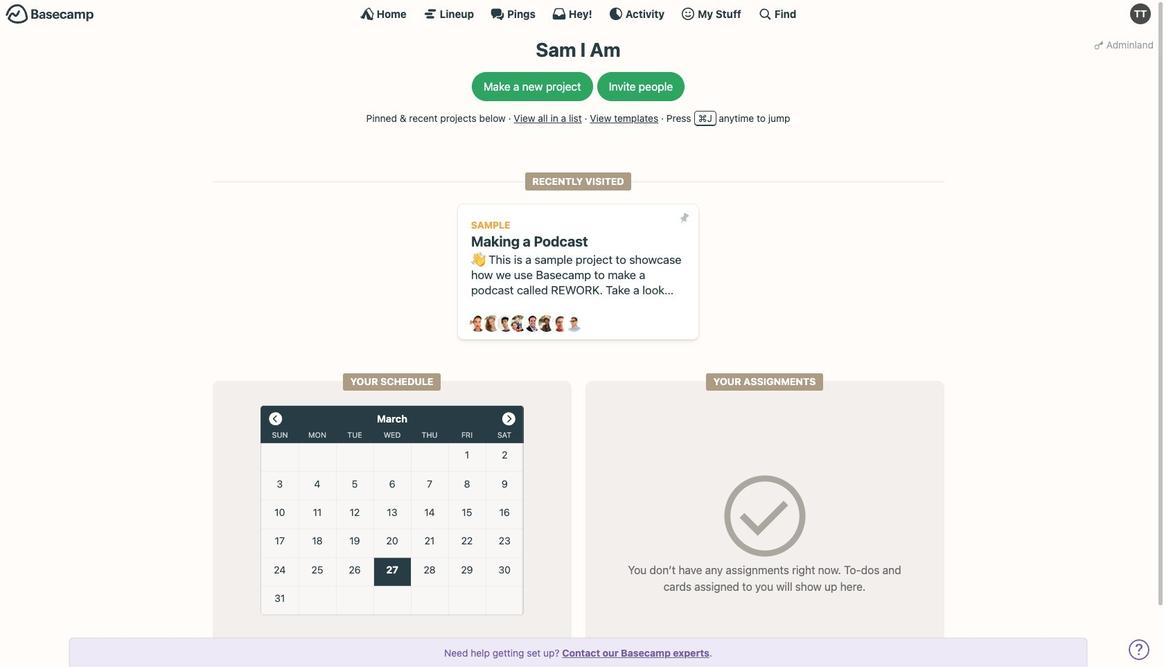 Task type: describe. For each thing, give the bounding box(es) containing it.
main element
[[0, 0, 1157, 27]]

josh fiske image
[[525, 316, 541, 332]]

cheryl walters image
[[484, 316, 500, 332]]

jennifer young image
[[511, 316, 528, 332]]

jared davis image
[[497, 316, 514, 332]]

nicole katz image
[[538, 316, 555, 332]]

annie bryan image
[[470, 316, 487, 332]]



Task type: locate. For each thing, give the bounding box(es) containing it.
terry turtle image
[[1130, 3, 1151, 24]]

victor cooper image
[[566, 316, 582, 332]]

steve marsh image
[[552, 316, 569, 332]]

switch accounts image
[[6, 3, 94, 25]]

keyboard shortcut: ⌘ + / image
[[758, 7, 772, 21]]



Task type: vqa. For each thing, say whether or not it's contained in the screenshot.
the Josh Fiske Icon at the top of the page
yes



